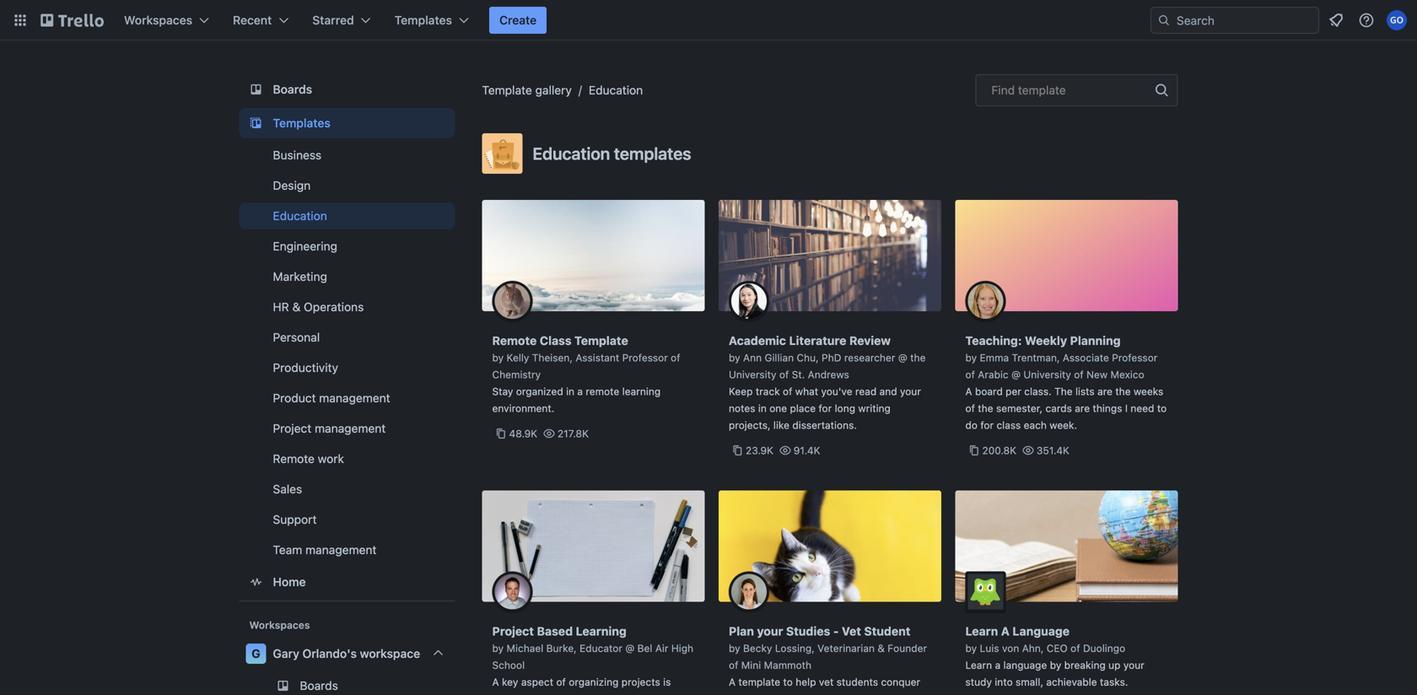 Task type: describe. For each thing, give the bounding box(es) containing it.
dissertations.
[[793, 419, 857, 431]]

design link
[[239, 172, 455, 199]]

timeline,
[[543, 693, 583, 695]]

lists
[[1076, 386, 1095, 397]]

open information menu image
[[1359, 12, 1376, 29]]

board
[[976, 386, 1003, 397]]

0 vertical spatial are
[[1098, 386, 1113, 397]]

education templates
[[533, 143, 692, 163]]

2 vertical spatial the
[[978, 403, 994, 414]]

founder
[[888, 643, 927, 654]]

what
[[796, 386, 819, 397]]

g
[[252, 647, 261, 661]]

emma
[[980, 352, 1009, 364]]

product management
[[273, 391, 390, 405]]

workspace
[[360, 647, 420, 661]]

von
[[1003, 643, 1020, 654]]

operations
[[304, 300, 364, 314]]

academic
[[729, 334, 786, 348]]

gallery
[[535, 83, 572, 97]]

personal
[[273, 330, 320, 344]]

class
[[997, 419, 1021, 431]]

becky lossing, veterinarian & founder of mini mammoth image
[[729, 572, 770, 612]]

2 vertical spatial education
[[273, 209, 327, 223]]

hr & operations
[[273, 300, 364, 314]]

of inside the project based learning by michael burke, educator @ bel air high school a key aspect of organizing projects is creating a timeline, responsibilities, an
[[557, 676, 566, 688]]

23.9k
[[746, 445, 774, 457]]

weekly
[[1025, 334, 1068, 348]]

Search field
[[1171, 8, 1319, 33]]

education icon image
[[482, 133, 523, 174]]

starred button
[[302, 7, 381, 34]]

i
[[1126, 403, 1128, 414]]

phd
[[822, 352, 842, 364]]

luis
[[980, 643, 1000, 654]]

of left arabic
[[966, 369, 975, 381]]

michael
[[507, 643, 544, 654]]

michael burke, educator @ bel air high school image
[[492, 572, 533, 612]]

remote
[[586, 386, 620, 397]]

351.4k
[[1037, 445, 1070, 457]]

environment.
[[492, 403, 555, 414]]

marketing link
[[239, 263, 455, 290]]

template inside find template field
[[1019, 83, 1066, 97]]

university for academic
[[729, 369, 777, 381]]

ann
[[743, 352, 762, 364]]

sales
[[273, 482, 302, 496]]

1 vertical spatial boards
[[300, 679, 338, 693]]

chemistry
[[492, 369, 541, 381]]

long
[[835, 403, 856, 414]]

one
[[770, 403, 787, 414]]

48.9k
[[509, 428, 538, 440]]

a inside the teaching: weekly planning by emma trentman, associate professor of arabic @ university of new mexico a board per class. the lists are the weeks of the semester, cards are things i need to do for class each week.
[[966, 386, 973, 397]]

place
[[790, 403, 816, 414]]

clinics
[[729, 693, 759, 695]]

projects
[[622, 676, 661, 688]]

hr & operations link
[[239, 294, 455, 321]]

by for project
[[492, 643, 504, 654]]

your inside plan your studies - vet student by becky lossing, veterinarian & founder of mini mammoth a template to help vet students conquer clinics and beyond!
[[757, 624, 784, 638]]

keep
[[729, 386, 753, 397]]

@ inside academic literature review by ann gillian chu, phd researcher @ the university of st. andrews keep track of what you've read and your notes in one place for long writing projects, like dissertations.
[[899, 352, 908, 364]]

to inside plan your studies - vet student by becky lossing, veterinarian & founder of mini mammoth a template to help vet students conquer clinics and beyond!
[[784, 676, 793, 688]]

ceo
[[1047, 643, 1068, 654]]

veterinarian
[[818, 643, 875, 654]]

project management
[[273, 422, 386, 435]]

1 vertical spatial workspaces
[[249, 619, 310, 631]]

professor for planning
[[1112, 352, 1158, 364]]

support
[[273, 513, 317, 527]]

templates
[[614, 143, 692, 163]]

remote work link
[[239, 446, 455, 473]]

recent button
[[223, 7, 299, 34]]

the
[[1055, 386, 1073, 397]]

to inside the teaching: weekly planning by emma trentman, associate professor of arabic @ university of new mexico a board per class. the lists are the weeks of the semester, cards are things i need to do for class each week.
[[1158, 403, 1167, 414]]

primary element
[[0, 0, 1418, 41]]

emma trentman, associate professor of arabic @ university of new mexico image
[[966, 281, 1006, 322]]

students
[[837, 676, 879, 688]]

plan
[[729, 624, 754, 638]]

of inside plan your studies - vet student by becky lossing, veterinarian & founder of mini mammoth a template to help vet students conquer clinics and beyond!
[[729, 659, 739, 671]]

like
[[774, 419, 790, 431]]

0 horizontal spatial template
[[482, 83, 532, 97]]

template gallery
[[482, 83, 572, 97]]

of left what
[[783, 386, 793, 397]]

find template
[[992, 83, 1066, 97]]

gary orlando (garyorlando) image
[[1387, 10, 1408, 30]]

planning
[[1071, 334, 1121, 348]]

plan your studies - vet student by becky lossing, veterinarian & founder of mini mammoth a template to help vet students conquer clinics and beyond!
[[729, 624, 927, 695]]

notes
[[729, 403, 756, 414]]

and inside academic literature review by ann gillian chu, phd researcher @ the university of st. andrews keep track of what you've read and your notes in one place for long writing projects, like dissertations.
[[880, 386, 898, 397]]

management for team management
[[306, 543, 377, 557]]

writing
[[859, 403, 891, 414]]

template board image
[[246, 113, 266, 133]]

educator
[[580, 643, 623, 654]]

review
[[850, 334, 891, 348]]

1 learn from the top
[[966, 624, 999, 638]]

teaching: weekly planning by emma trentman, associate professor of arabic @ university of new mexico a board per class. the lists are the weeks of the semester, cards are things i need to do for class each week.
[[966, 334, 1167, 431]]

productivity
[[273, 361, 338, 375]]

vet
[[819, 676, 834, 688]]

researcher
[[845, 352, 896, 364]]

bel
[[638, 643, 653, 654]]

orlando's
[[303, 647, 357, 661]]

home link
[[239, 567, 455, 597]]

remote class template by kelly theisen, assistant professor of chemistry stay organized in a remote learning environment.
[[492, 334, 681, 414]]

@ inside the teaching: weekly planning by emma trentman, associate professor of arabic @ university of new mexico a board per class. the lists are the weeks of the semester, cards are things i need to do for class each week.
[[1012, 369, 1021, 381]]

template gallery link
[[482, 83, 572, 97]]

mammoth
[[764, 659, 812, 671]]

for inside academic literature review by ann gillian chu, phd researcher @ the university of st. andrews keep track of what you've read and your notes in one place for long writing projects, like dissertations.
[[819, 403, 832, 414]]

conquer
[[881, 676, 921, 688]]

home image
[[246, 572, 266, 592]]

teaching:
[[966, 334, 1022, 348]]

design
[[273, 178, 311, 192]]

school
[[492, 659, 525, 671]]

aspect
[[521, 676, 554, 688]]

0 vertical spatial boards
[[273, 82, 312, 96]]

arabic
[[978, 369, 1009, 381]]

is
[[663, 676, 671, 688]]

projects,
[[729, 419, 771, 431]]

personal link
[[239, 324, 455, 351]]

a inside learn a language by luis von ahn, ceo of duolingo learn a language by breaking up your study into small, achievable tasks.
[[1002, 624, 1010, 638]]

duolingo
[[1084, 643, 1126, 654]]

a inside the project based learning by michael burke, educator @ bel air high school a key aspect of organizing projects is creating a timeline, responsibilities, an
[[492, 676, 499, 688]]

remote for remote class template by kelly theisen, assistant professor of chemistry stay organized in a remote learning environment.
[[492, 334, 537, 348]]

kelly theisen, assistant professor of chemistry image
[[492, 281, 533, 322]]



Task type: vqa. For each thing, say whether or not it's contained in the screenshot.
You're
no



Task type: locate. For each thing, give the bounding box(es) containing it.
your right up
[[1124, 659, 1145, 671]]

template inside remote class template by kelly theisen, assistant professor of chemistry stay organized in a remote learning environment.
[[575, 334, 629, 348]]

university inside academic literature review by ann gillian chu, phd researcher @ the university of st. andrews keep track of what you've read and your notes in one place for long writing projects, like dissertations.
[[729, 369, 777, 381]]

a left key at the bottom left of the page
[[492, 676, 499, 688]]

learn up 'study'
[[966, 659, 993, 671]]

0 horizontal spatial the
[[911, 352, 926, 364]]

1 horizontal spatial remote
[[492, 334, 537, 348]]

management down productivity link
[[319, 391, 390, 405]]

team management link
[[239, 537, 455, 564]]

trentman,
[[1012, 352, 1060, 364]]

boards link up templates link
[[239, 74, 455, 105]]

2 vertical spatial your
[[1124, 659, 1145, 671]]

by down plan
[[729, 643, 741, 654]]

workspaces inside dropdown button
[[124, 13, 192, 27]]

1 horizontal spatial the
[[978, 403, 994, 414]]

template down mini
[[739, 676, 781, 688]]

board image
[[246, 79, 266, 100]]

by for academic
[[729, 352, 741, 364]]

university down ann on the right bottom
[[729, 369, 777, 381]]

and right clinics
[[762, 693, 780, 695]]

0 horizontal spatial university
[[729, 369, 777, 381]]

template right find
[[1019, 83, 1066, 97]]

find
[[992, 83, 1015, 97]]

0 horizontal spatial @
[[626, 643, 635, 654]]

0 vertical spatial templates
[[395, 13, 452, 27]]

product management link
[[239, 385, 455, 412]]

each
[[1024, 419, 1047, 431]]

team
[[273, 543, 302, 557]]

boards link
[[239, 74, 455, 105], [239, 673, 455, 695]]

2 learn from the top
[[966, 659, 993, 671]]

templates up business
[[273, 116, 331, 130]]

a up into
[[995, 659, 1001, 671]]

1 vertical spatial templates
[[273, 116, 331, 130]]

by left ann on the right bottom
[[729, 352, 741, 364]]

project inside the project based learning by michael burke, educator @ bel air high school a key aspect of organizing projects is creating a timeline, responsibilities, an
[[492, 624, 534, 638]]

gillian
[[765, 352, 794, 364]]

management down support link
[[306, 543, 377, 557]]

sales link
[[239, 476, 455, 503]]

& right hr
[[292, 300, 301, 314]]

1 vertical spatial your
[[757, 624, 784, 638]]

in inside remote class template by kelly theisen, assistant professor of chemistry stay organized in a remote learning environment.
[[566, 386, 575, 397]]

2 horizontal spatial a
[[995, 659, 1001, 671]]

professor up mexico
[[1112, 352, 1158, 364]]

0 vertical spatial to
[[1158, 403, 1167, 414]]

education link down design link
[[239, 203, 455, 230]]

project up michael
[[492, 624, 534, 638]]

small,
[[1016, 676, 1044, 688]]

0 horizontal spatial professor
[[623, 352, 668, 364]]

0 vertical spatial education
[[589, 83, 643, 97]]

for inside the teaching: weekly planning by emma trentman, associate professor of arabic @ university of new mexico a board per class. the lists are the weeks of the semester, cards are things i need to do for class each week.
[[981, 419, 994, 431]]

learning
[[576, 624, 627, 638]]

template
[[1019, 83, 1066, 97], [739, 676, 781, 688]]

@
[[899, 352, 908, 364], [1012, 369, 1021, 381], [626, 643, 635, 654]]

boards right board icon
[[273, 82, 312, 96]]

create button
[[489, 7, 547, 34]]

university up class. at the right of page
[[1024, 369, 1072, 381]]

of inside remote class template by kelly theisen, assistant professor of chemistry stay organized in a remote learning environment.
[[671, 352, 681, 364]]

to right the need at the bottom of page
[[1158, 403, 1167, 414]]

tasks.
[[1100, 676, 1129, 688]]

1 horizontal spatial &
[[878, 643, 885, 654]]

st.
[[792, 369, 805, 381]]

per
[[1006, 386, 1022, 397]]

0 vertical spatial management
[[319, 391, 390, 405]]

0 vertical spatial the
[[911, 352, 926, 364]]

you've
[[822, 386, 853, 397]]

by inside remote class template by kelly theisen, assistant professor of chemistry stay organized in a remote learning environment.
[[492, 352, 504, 364]]

to
[[1158, 403, 1167, 414], [784, 676, 793, 688]]

learning
[[623, 386, 661, 397]]

0 horizontal spatial in
[[566, 386, 575, 397]]

1 horizontal spatial @
[[899, 352, 908, 364]]

template inside plan your studies - vet student by becky lossing, veterinarian & founder of mini mammoth a template to help vet students conquer clinics and beyond!
[[739, 676, 781, 688]]

remote for remote work
[[273, 452, 315, 466]]

remote
[[492, 334, 537, 348], [273, 452, 315, 466]]

assistant
[[576, 352, 620, 364]]

1 vertical spatial template
[[575, 334, 629, 348]]

your inside academic literature review by ann gillian chu, phd researcher @ the university of st. andrews keep track of what you've read and your notes in one place for long writing projects, like dissertations.
[[900, 386, 921, 397]]

0 vertical spatial education link
[[589, 83, 643, 97]]

new
[[1087, 369, 1108, 381]]

becky
[[743, 643, 773, 654]]

a up von
[[1002, 624, 1010, 638]]

1 horizontal spatial education link
[[589, 83, 643, 97]]

templates link
[[239, 108, 455, 138]]

luis von ahn, ceo of duolingo image
[[966, 572, 1006, 612]]

1 vertical spatial a
[[995, 659, 1001, 671]]

cards
[[1046, 403, 1072, 414]]

professor up learning
[[623, 352, 668, 364]]

0 vertical spatial project
[[273, 422, 312, 435]]

0 vertical spatial a
[[578, 386, 583, 397]]

1 horizontal spatial a
[[578, 386, 583, 397]]

by inside the project based learning by michael burke, educator @ bel air high school a key aspect of organizing projects is creating a timeline, responsibilities, an
[[492, 643, 504, 654]]

0 horizontal spatial for
[[819, 403, 832, 414]]

0 notifications image
[[1327, 10, 1347, 30]]

0 vertical spatial your
[[900, 386, 921, 397]]

0 vertical spatial &
[[292, 300, 301, 314]]

1 vertical spatial boards link
[[239, 673, 455, 695]]

boards down 'orlando's'
[[300, 679, 338, 693]]

@ up per
[[1012, 369, 1021, 381]]

91.4k
[[794, 445, 821, 457]]

up
[[1109, 659, 1121, 671]]

of up timeline,
[[557, 676, 566, 688]]

0 horizontal spatial education link
[[239, 203, 455, 230]]

your inside learn a language by luis von ahn, ceo of duolingo learn a language by breaking up your study into small, achievable tasks.
[[1124, 659, 1145, 671]]

management inside project management "link"
[[315, 422, 386, 435]]

1 horizontal spatial template
[[575, 334, 629, 348]]

achievable
[[1047, 676, 1098, 688]]

engineering
[[273, 239, 338, 253]]

0 horizontal spatial a
[[534, 693, 540, 695]]

are
[[1098, 386, 1113, 397], [1075, 403, 1090, 414]]

education for the top education link
[[589, 83, 643, 97]]

project for project management
[[273, 422, 312, 435]]

1 horizontal spatial your
[[900, 386, 921, 397]]

remote up sales
[[273, 452, 315, 466]]

0 horizontal spatial and
[[762, 693, 780, 695]]

project inside project management "link"
[[273, 422, 312, 435]]

organizing
[[569, 676, 619, 688]]

in
[[566, 386, 575, 397], [759, 403, 767, 414]]

ann gillian chu, phd researcher @ the university of st. andrews image
[[729, 281, 770, 322]]

are down lists
[[1075, 403, 1090, 414]]

professor for template
[[623, 352, 668, 364]]

0 horizontal spatial remote
[[273, 452, 315, 466]]

your up becky
[[757, 624, 784, 638]]

by inside the teaching: weekly planning by emma trentman, associate professor of arabic @ university of new mexico a board per class. the lists are the weeks of the semester, cards are things i need to do for class each week.
[[966, 352, 977, 364]]

1 boards link from the top
[[239, 74, 455, 105]]

template up assistant
[[575, 334, 629, 348]]

0 horizontal spatial &
[[292, 300, 301, 314]]

the
[[911, 352, 926, 364], [1116, 386, 1131, 397], [978, 403, 994, 414]]

0 vertical spatial and
[[880, 386, 898, 397]]

a inside the project based learning by michael burke, educator @ bel air high school a key aspect of organizing projects is creating a timeline, responsibilities, an
[[534, 693, 540, 695]]

are up things
[[1098, 386, 1113, 397]]

200.8k
[[983, 445, 1017, 457]]

support link
[[239, 506, 455, 533]]

remote inside remote class template by kelly theisen, assistant professor of chemistry stay organized in a remote learning environment.
[[492, 334, 537, 348]]

by left emma
[[966, 352, 977, 364]]

1 professor from the left
[[623, 352, 668, 364]]

project based learning by michael burke, educator @ bel air high school a key aspect of organizing projects is creating a timeline, responsibilities, an
[[492, 624, 694, 695]]

2 horizontal spatial @
[[1012, 369, 1021, 381]]

& down student
[[878, 643, 885, 654]]

0 vertical spatial learn
[[966, 624, 999, 638]]

and inside plan your studies - vet student by becky lossing, veterinarian & founder of mini mammoth a template to help vet students conquer clinics and beyond!
[[762, 693, 780, 695]]

business link
[[239, 142, 455, 169]]

professor inside remote class template by kelly theisen, assistant professor of chemistry stay organized in a remote learning environment.
[[623, 352, 668, 364]]

for right do
[[981, 419, 994, 431]]

key
[[502, 676, 519, 688]]

project
[[273, 422, 312, 435], [492, 624, 534, 638]]

@ left bel
[[626, 643, 635, 654]]

template left gallery
[[482, 83, 532, 97]]

hr
[[273, 300, 289, 314]]

1 vertical spatial education link
[[239, 203, 455, 230]]

of inside learn a language by luis von ahn, ceo of duolingo learn a language by breaking up your study into small, achievable tasks.
[[1071, 643, 1081, 654]]

1 horizontal spatial university
[[1024, 369, 1072, 381]]

education right gallery
[[589, 83, 643, 97]]

0 vertical spatial template
[[482, 83, 532, 97]]

help
[[796, 676, 816, 688]]

the down board
[[978, 403, 994, 414]]

of left mini
[[729, 659, 739, 671]]

1 vertical spatial to
[[784, 676, 793, 688]]

team management
[[273, 543, 377, 557]]

0 horizontal spatial template
[[739, 676, 781, 688]]

1 vertical spatial management
[[315, 422, 386, 435]]

2 professor from the left
[[1112, 352, 1158, 364]]

based
[[537, 624, 573, 638]]

professor inside the teaching: weekly planning by emma trentman, associate professor of arabic @ university of new mexico a board per class. the lists are the weeks of the semester, cards are things i need to do for class each week.
[[1112, 352, 1158, 364]]

andrews
[[808, 369, 850, 381]]

2 university from the left
[[1024, 369, 1072, 381]]

by left kelly
[[492, 352, 504, 364]]

education for education templates
[[533, 143, 610, 163]]

track
[[756, 386, 780, 397]]

recent
[[233, 13, 272, 27]]

management for product management
[[319, 391, 390, 405]]

management for project management
[[315, 422, 386, 435]]

2 vertical spatial management
[[306, 543, 377, 557]]

1 vertical spatial &
[[878, 643, 885, 654]]

1 vertical spatial for
[[981, 419, 994, 431]]

of up lists
[[1075, 369, 1084, 381]]

in right organized
[[566, 386, 575, 397]]

0 vertical spatial boards link
[[239, 74, 455, 105]]

remote work
[[273, 452, 344, 466]]

project for project based learning by michael burke, educator @ bel air high school a key aspect of organizing projects is creating a timeline, responsibilities, an
[[492, 624, 534, 638]]

starred
[[312, 13, 354, 27]]

1 vertical spatial the
[[1116, 386, 1131, 397]]

university for teaching:
[[1024, 369, 1072, 381]]

0 horizontal spatial to
[[784, 676, 793, 688]]

1 horizontal spatial project
[[492, 624, 534, 638]]

education down gallery
[[533, 143, 610, 163]]

@ inside the project based learning by michael burke, educator @ bel air high school a key aspect of organizing projects is creating a timeline, responsibilities, an
[[626, 643, 635, 654]]

marketing
[[273, 270, 327, 284]]

1 vertical spatial remote
[[273, 452, 315, 466]]

@ right "researcher"
[[899, 352, 908, 364]]

by left the luis
[[966, 643, 977, 654]]

management inside team management link
[[306, 543, 377, 557]]

a inside remote class template by kelly theisen, assistant professor of chemistry stay organized in a remote learning environment.
[[578, 386, 583, 397]]

Find template field
[[976, 74, 1178, 106]]

the inside academic literature review by ann gillian chu, phd researcher @ the university of st. andrews keep track of what you've read and your notes in one place for long writing projects, like dissertations.
[[911, 352, 926, 364]]

student
[[864, 624, 911, 638]]

of left the st.
[[780, 369, 789, 381]]

business
[[273, 148, 322, 162]]

1 university from the left
[[729, 369, 777, 381]]

0 vertical spatial in
[[566, 386, 575, 397]]

1 horizontal spatial professor
[[1112, 352, 1158, 364]]

1 horizontal spatial template
[[1019, 83, 1066, 97]]

2 vertical spatial a
[[534, 693, 540, 695]]

the up i on the bottom
[[1116, 386, 1131, 397]]

1 horizontal spatial templates
[[395, 13, 452, 27]]

templates button
[[385, 7, 479, 34]]

your right read
[[900, 386, 921, 397]]

a inside plan your studies - vet student by becky lossing, veterinarian & founder of mini mammoth a template to help vet students conquer clinics and beyond!
[[729, 676, 736, 688]]

0 vertical spatial workspaces
[[124, 13, 192, 27]]

2 horizontal spatial the
[[1116, 386, 1131, 397]]

by for teaching:
[[966, 352, 977, 364]]

of right ceo
[[1071, 643, 1081, 654]]

1 vertical spatial and
[[762, 693, 780, 695]]

literature
[[789, 334, 847, 348]]

by inside academic literature review by ann gillian chu, phd researcher @ the university of st. andrews keep track of what you've read and your notes in one place for long writing projects, like dissertations.
[[729, 352, 741, 364]]

the right "researcher"
[[911, 352, 926, 364]]

learn up the luis
[[966, 624, 999, 638]]

1 vertical spatial learn
[[966, 659, 993, 671]]

and up writing at the bottom
[[880, 386, 898, 397]]

0 horizontal spatial your
[[757, 624, 784, 638]]

education link right gallery
[[589, 83, 643, 97]]

1 horizontal spatial workspaces
[[249, 619, 310, 631]]

1 vertical spatial are
[[1075, 403, 1090, 414]]

university inside the teaching: weekly planning by emma trentman, associate professor of arabic @ university of new mexico a board per class. the lists are the weeks of the semester, cards are things i need to do for class each week.
[[1024, 369, 1072, 381]]

1 horizontal spatial in
[[759, 403, 767, 414]]

to down mammoth
[[784, 676, 793, 688]]

0 vertical spatial remote
[[492, 334, 537, 348]]

0 vertical spatial @
[[899, 352, 908, 364]]

0 horizontal spatial are
[[1075, 403, 1090, 414]]

of left ann on the right bottom
[[671, 352, 681, 364]]

1 vertical spatial @
[[1012, 369, 1021, 381]]

a left remote
[[578, 386, 583, 397]]

lossing,
[[775, 643, 815, 654]]

a inside learn a language by luis von ahn, ceo of duolingo learn a language by breaking up your study into small, achievable tasks.
[[995, 659, 1001, 671]]

1 horizontal spatial are
[[1098, 386, 1113, 397]]

1 vertical spatial education
[[533, 143, 610, 163]]

in left one
[[759, 403, 767, 414]]

ahn,
[[1023, 643, 1044, 654]]

templates inside popup button
[[395, 13, 452, 27]]

in inside academic literature review by ann gillian chu, phd researcher @ the university of st. andrews keep track of what you've read and your notes in one place for long writing projects, like dissertations.
[[759, 403, 767, 414]]

education
[[589, 83, 643, 97], [533, 143, 610, 163], [273, 209, 327, 223]]

boards link down gary orlando's workspace in the left of the page
[[239, 673, 455, 695]]

0 vertical spatial for
[[819, 403, 832, 414]]

remote up kelly
[[492, 334, 537, 348]]

of up do
[[966, 403, 975, 414]]

1 horizontal spatial for
[[981, 419, 994, 431]]

workspaces button
[[114, 7, 219, 34]]

1 horizontal spatial and
[[880, 386, 898, 397]]

2 vertical spatial @
[[626, 643, 635, 654]]

1 vertical spatial project
[[492, 624, 534, 638]]

& inside plan your studies - vet student by becky lossing, veterinarian & founder of mini mammoth a template to help vet students conquer clinics and beyond!
[[878, 643, 885, 654]]

management inside product management link
[[319, 391, 390, 405]]

1 vertical spatial template
[[739, 676, 781, 688]]

1 horizontal spatial to
[[1158, 403, 1167, 414]]

a up clinics
[[729, 676, 736, 688]]

creating
[[492, 693, 531, 695]]

by for remote
[[492, 352, 504, 364]]

air
[[656, 643, 669, 654]]

by up school
[[492, 643, 504, 654]]

1 vertical spatial in
[[759, 403, 767, 414]]

education up engineering
[[273, 209, 327, 223]]

0 vertical spatial template
[[1019, 83, 1066, 97]]

language
[[1013, 624, 1070, 638]]

0 horizontal spatial project
[[273, 422, 312, 435]]

2 horizontal spatial your
[[1124, 659, 1145, 671]]

by down ceo
[[1050, 659, 1062, 671]]

0 horizontal spatial workspaces
[[124, 13, 192, 27]]

work
[[318, 452, 344, 466]]

for up dissertations.
[[819, 403, 832, 414]]

professor
[[623, 352, 668, 364], [1112, 352, 1158, 364]]

class
[[540, 334, 572, 348]]

templates right the starred popup button
[[395, 13, 452, 27]]

a left board
[[966, 386, 973, 397]]

project down product at the bottom left
[[273, 422, 312, 435]]

a down aspect
[[534, 693, 540, 695]]

search image
[[1158, 14, 1171, 27]]

by inside plan your studies - vet student by becky lossing, veterinarian & founder of mini mammoth a template to help vet students conquer clinics and beyond!
[[729, 643, 741, 654]]

0 horizontal spatial templates
[[273, 116, 331, 130]]

home
[[273, 575, 306, 589]]

back to home image
[[41, 7, 104, 34]]

by for learn
[[966, 643, 977, 654]]

management down product management link
[[315, 422, 386, 435]]

learn
[[966, 624, 999, 638], [966, 659, 993, 671]]

beyond!
[[783, 693, 821, 695]]

2 boards link from the top
[[239, 673, 455, 695]]



